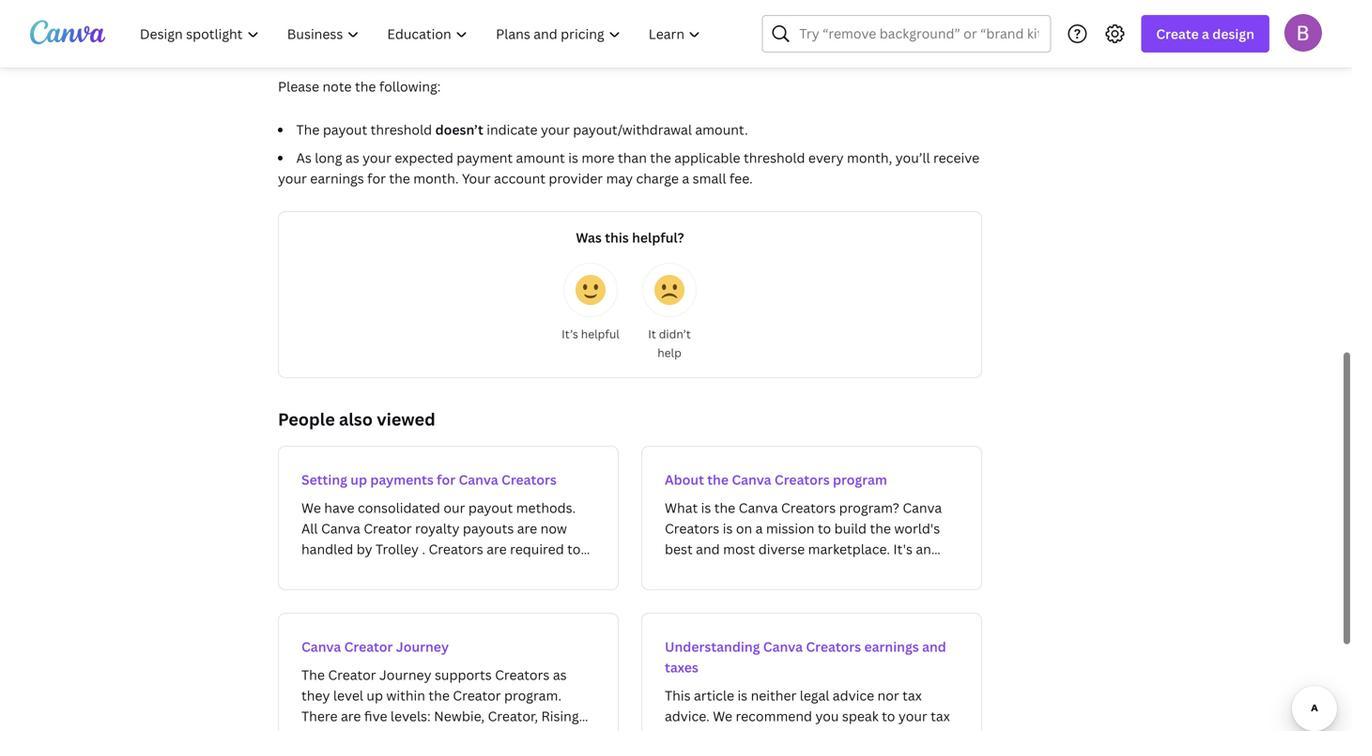 Task type: locate. For each thing, give the bounding box(es) containing it.
create a design button
[[1141, 15, 1269, 53]]

create
[[1156, 25, 1199, 43]]

canva
[[459, 471, 498, 489], [732, 471, 771, 489], [301, 638, 341, 656], [763, 638, 803, 656]]

creators
[[501, 471, 557, 489], [775, 471, 830, 489], [806, 638, 861, 656]]

helpful?
[[632, 229, 684, 246]]

earnings left and at the bottom of the page
[[864, 638, 919, 656]]

2 horizontal spatial your
[[541, 121, 570, 138]]

expected
[[395, 149, 453, 167]]

0 horizontal spatial for
[[367, 169, 386, 187]]

earnings
[[310, 169, 364, 187], [864, 638, 919, 656]]

as long as your expected payment amount is more than the applicable threshold every month, you'll receive your earnings for the month. your account provider may charge a small fee.
[[278, 149, 979, 187]]

a
[[1202, 25, 1209, 43], [682, 169, 689, 187]]

canva right understanding
[[763, 638, 803, 656]]

the
[[296, 121, 320, 138]]

more
[[582, 149, 615, 167]]

0 horizontal spatial your
[[278, 169, 307, 187]]

long
[[315, 149, 342, 167]]

helpful
[[581, 326, 620, 342]]

payout
[[323, 121, 367, 138]]

0 horizontal spatial earnings
[[310, 169, 364, 187]]

Try "remove background" or "brand kit" search field
[[799, 16, 1039, 52]]

earnings down the "long"
[[310, 169, 364, 187]]

your down 'as'
[[278, 169, 307, 187]]

a inside as long as your expected payment amount is more than the applicable threshold every month, you'll receive your earnings for the month. your account provider may charge a small fee.
[[682, 169, 689, 187]]

amount.
[[695, 121, 748, 138]]

threshold up expected
[[371, 121, 432, 138]]

a left design
[[1202, 25, 1209, 43]]

payments
[[370, 471, 434, 489]]

0 vertical spatial earnings
[[310, 169, 364, 187]]

and
[[922, 638, 946, 656]]

0 vertical spatial a
[[1202, 25, 1209, 43]]

1 horizontal spatial a
[[1202, 25, 1209, 43]]

please note the following:
[[278, 77, 441, 95]]

as
[[296, 149, 312, 167]]

for inside "link"
[[437, 471, 455, 489]]

0 vertical spatial threshold
[[371, 121, 432, 138]]

1 horizontal spatial earnings
[[864, 638, 919, 656]]

your
[[462, 169, 491, 187]]

1 vertical spatial for
[[437, 471, 455, 489]]

canva inside "link"
[[459, 471, 498, 489]]

1 horizontal spatial threshold
[[744, 149, 805, 167]]

you'll
[[895, 149, 930, 167]]

the
[[355, 77, 376, 95], [650, 149, 671, 167], [389, 169, 410, 187], [707, 471, 729, 489]]

1 vertical spatial your
[[363, 149, 391, 167]]

1 vertical spatial earnings
[[864, 638, 919, 656]]

your up the amount
[[541, 121, 570, 138]]

about the canva creators program
[[665, 471, 887, 489]]

for right payments
[[437, 471, 455, 489]]

setting up payments for canva creators
[[301, 471, 557, 489]]

is
[[568, 149, 578, 167]]

1 vertical spatial threshold
[[744, 149, 805, 167]]

threshold
[[371, 121, 432, 138], [744, 149, 805, 167]]

it
[[648, 326, 656, 342]]

0 vertical spatial for
[[367, 169, 386, 187]]

people also viewed
[[278, 408, 435, 431]]

for down payout
[[367, 169, 386, 187]]

following:
[[379, 77, 441, 95]]

help
[[657, 345, 681, 361]]

0 horizontal spatial threshold
[[371, 121, 432, 138]]

canva creator journey
[[301, 638, 449, 656]]

also
[[339, 408, 373, 431]]

a left small
[[682, 169, 689, 187]]

up
[[350, 471, 367, 489]]

the right "about"
[[707, 471, 729, 489]]

1 horizontal spatial your
[[363, 149, 391, 167]]

a inside dropdown button
[[1202, 25, 1209, 43]]

1 horizontal spatial for
[[437, 471, 455, 489]]

setting
[[301, 471, 347, 489]]

taxes
[[665, 659, 698, 676]]

for
[[367, 169, 386, 187], [437, 471, 455, 489]]

your right as
[[363, 149, 391, 167]]

your
[[541, 121, 570, 138], [363, 149, 391, 167], [278, 169, 307, 187]]

canva right payments
[[459, 471, 498, 489]]

0 horizontal spatial a
[[682, 169, 689, 187]]

1 vertical spatial a
[[682, 169, 689, 187]]

threshold up fee.
[[744, 149, 805, 167]]



Task type: describe. For each thing, give the bounding box(es) containing it.
as
[[345, 149, 359, 167]]

the payout threshold doesn't indicate your payout/withdrawal amount.
[[296, 121, 748, 138]]

design
[[1212, 25, 1254, 43]]

understanding canva creators earnings and taxes link
[[641, 613, 982, 731]]

the right note at the left top of page
[[355, 77, 376, 95]]

bob builder image
[[1284, 14, 1322, 51]]

creator
[[344, 638, 393, 656]]

earnings inside as long as your expected payment amount is more than the applicable threshold every month, you'll receive your earnings for the month. your account provider may charge a small fee.
[[310, 169, 364, 187]]

about
[[665, 471, 704, 489]]

this
[[605, 229, 629, 246]]

note
[[323, 77, 352, 95]]

about the canva creators program link
[[641, 446, 982, 591]]

payment
[[457, 149, 513, 167]]

account
[[494, 169, 545, 187]]

creators inside setting up payments for canva creators "link"
[[501, 471, 557, 489]]

top level navigation element
[[128, 15, 717, 53]]

didn't
[[659, 326, 691, 342]]

people
[[278, 408, 335, 431]]

it didn't help
[[648, 326, 691, 361]]

understanding
[[665, 638, 760, 656]]

canva left creator
[[301, 638, 341, 656]]

was this helpful?
[[576, 229, 684, 246]]

receive
[[933, 149, 979, 167]]

canva inside 'understanding canva creators earnings and taxes'
[[763, 638, 803, 656]]

was
[[576, 229, 602, 246]]

month,
[[847, 149, 892, 167]]

the up charge
[[650, 149, 671, 167]]

payout/withdrawal
[[573, 121, 692, 138]]

🙂 image
[[576, 275, 606, 305]]

charge
[[636, 169, 679, 187]]

may
[[606, 169, 633, 187]]

earnings inside 'understanding canva creators earnings and taxes'
[[864, 638, 919, 656]]

setting up payments for canva creators link
[[278, 446, 619, 591]]

doesn't
[[435, 121, 483, 138]]

canva creator journey link
[[278, 613, 619, 731]]

applicable
[[674, 149, 740, 167]]

provider
[[549, 169, 603, 187]]

2 vertical spatial your
[[278, 169, 307, 187]]

amount
[[516, 149, 565, 167]]

every
[[808, 149, 844, 167]]

canva right "about"
[[732, 471, 771, 489]]

it's helpful
[[562, 326, 620, 342]]

understanding canva creators earnings and taxes
[[665, 638, 946, 676]]

program
[[833, 471, 887, 489]]

journey
[[396, 638, 449, 656]]

creators inside the about the canva creators program link
[[775, 471, 830, 489]]

threshold inside as long as your expected payment amount is more than the applicable threshold every month, you'll receive your earnings for the month. your account provider may charge a small fee.
[[744, 149, 805, 167]]

create a design
[[1156, 25, 1254, 43]]

it's
[[562, 326, 578, 342]]

please
[[278, 77, 319, 95]]

for inside as long as your expected payment amount is more than the applicable threshold every month, you'll receive your earnings for the month. your account provider may charge a small fee.
[[367, 169, 386, 187]]

0 vertical spatial your
[[541, 121, 570, 138]]

month.
[[413, 169, 459, 187]]

😔 image
[[654, 275, 684, 305]]

fee.
[[729, 169, 753, 187]]

the down expected
[[389, 169, 410, 187]]

indicate
[[487, 121, 538, 138]]

creators inside 'understanding canva creators earnings and taxes'
[[806, 638, 861, 656]]

small
[[693, 169, 726, 187]]

than
[[618, 149, 647, 167]]

viewed
[[377, 408, 435, 431]]



Task type: vqa. For each thing, say whether or not it's contained in the screenshot.
the bottom menu,
no



